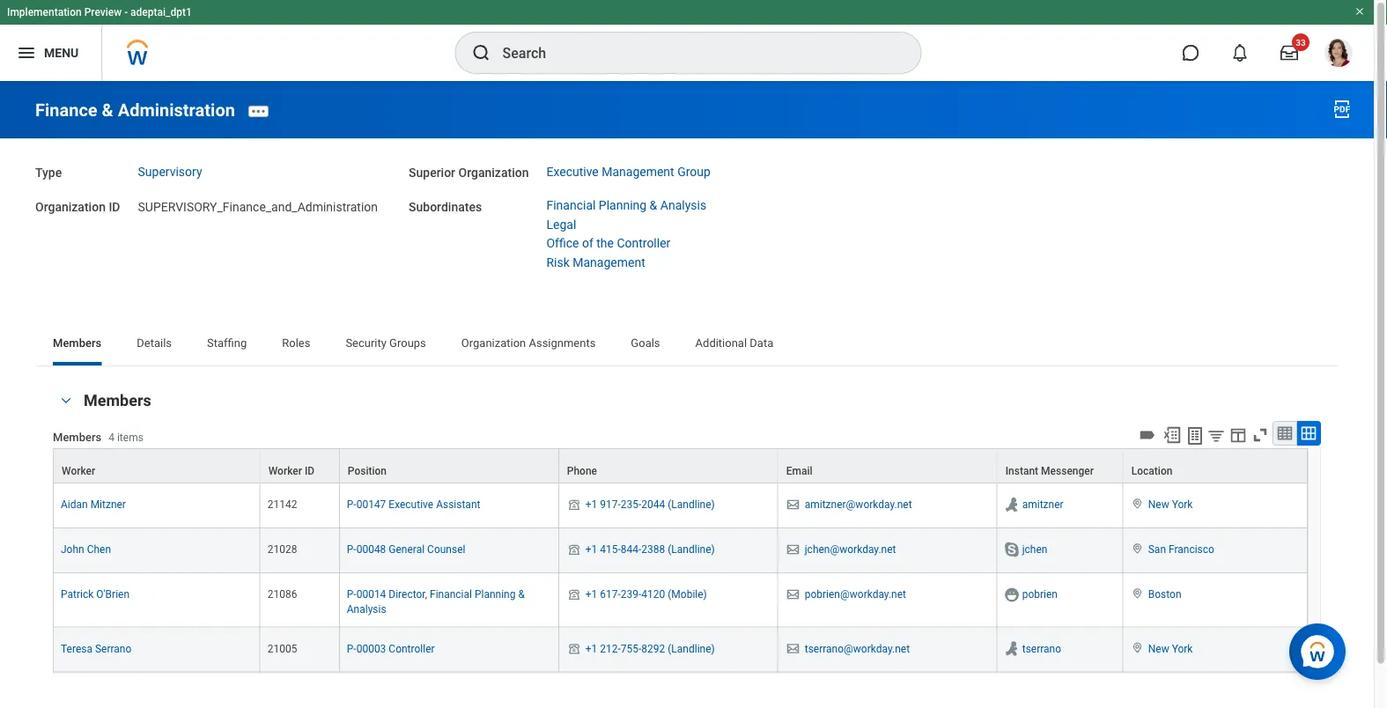 Task type: locate. For each thing, give the bounding box(es) containing it.
+1 left 917-
[[586, 499, 598, 511]]

2 mail image from the top
[[786, 543, 802, 557]]

skype image
[[1003, 541, 1021, 559]]

new york down boston
[[1149, 643, 1193, 655]]

supervisory_finance_and_administration
[[138, 200, 378, 215]]

1 horizontal spatial planning
[[599, 198, 647, 213]]

location image for boston
[[1131, 588, 1145, 600]]

financial inside items selected list
[[547, 198, 596, 213]]

0 horizontal spatial analysis
[[347, 603, 386, 615]]

1 horizontal spatial financial
[[547, 198, 596, 213]]

3 +1 from the top
[[586, 589, 598, 601]]

p-00003 controller link
[[347, 639, 435, 655]]

new york down the location
[[1149, 499, 1193, 511]]

mail image
[[786, 588, 802, 602]]

management down office of the controller
[[573, 255, 646, 270]]

mail image for tserrano@workday.net
[[786, 642, 802, 656]]

york for tserrano
[[1172, 643, 1193, 655]]

location image for tserrano
[[1131, 642, 1145, 654]]

finance & administration link
[[35, 100, 235, 120]]

2 new york link from the top
[[1149, 639, 1193, 655]]

Search Workday  search field
[[503, 33, 885, 72]]

york up san francisco link at the right bottom of the page
[[1172, 499, 1193, 511]]

yahoo image
[[1004, 587, 1021, 604]]

+1 left 617-
[[586, 589, 598, 601]]

0 vertical spatial (landline)
[[668, 499, 715, 511]]

+1 415-844-2388 (landline) link
[[586, 540, 715, 556]]

phone image
[[566, 543, 582, 557]]

position
[[348, 465, 387, 478]]

+1 left '212-'
[[586, 643, 598, 655]]

tab list containing members
[[35, 323, 1339, 366]]

phone button
[[559, 449, 778, 483]]

0 vertical spatial id
[[109, 200, 120, 215]]

worker
[[62, 465, 95, 478], [268, 465, 302, 478]]

tserrano@workday.net
[[805, 643, 910, 655]]

worker up '21142'
[[268, 465, 302, 478]]

close environment banner image
[[1355, 6, 1366, 17]]

aidan mitzner link
[[61, 495, 126, 511]]

mail image down the email
[[786, 498, 802, 512]]

0 horizontal spatial controller
[[389, 643, 435, 655]]

1 vertical spatial new york
[[1149, 643, 1193, 655]]

administration
[[118, 100, 235, 120]]

(landline)
[[668, 499, 715, 511], [668, 544, 715, 556], [668, 643, 715, 655]]

2 vertical spatial (landline)
[[668, 643, 715, 655]]

worker inside popup button
[[62, 465, 95, 478]]

menu button
[[0, 25, 102, 81]]

4 p- from the top
[[347, 643, 357, 655]]

212-
[[600, 643, 621, 655]]

1 new york from the top
[[1149, 499, 1193, 511]]

instant messenger button
[[998, 449, 1123, 483]]

2 new from the top
[[1149, 643, 1170, 655]]

new down the location
[[1149, 499, 1170, 511]]

aim image
[[1003, 496, 1021, 514]]

implementation
[[7, 6, 82, 19]]

+1 415-844-2388 (landline)
[[586, 544, 715, 556]]

aidan mitzner
[[61, 499, 126, 511]]

1 horizontal spatial executive
[[547, 164, 599, 179]]

1 horizontal spatial &
[[518, 589, 525, 601]]

1 vertical spatial analysis
[[347, 603, 386, 615]]

1 horizontal spatial analysis
[[661, 198, 707, 213]]

1 location image from the top
[[1131, 498, 1145, 510]]

groups
[[390, 336, 426, 349]]

1 horizontal spatial controller
[[617, 236, 671, 251]]

2 location image from the top
[[1131, 642, 1145, 654]]

new york link down the location
[[1149, 495, 1193, 511]]

location image
[[1131, 543, 1145, 555], [1131, 588, 1145, 600]]

new for tserrano
[[1149, 643, 1170, 655]]

p-00048 general counsel
[[347, 544, 466, 556]]

1 vertical spatial financial
[[430, 589, 472, 601]]

p- down 00014
[[347, 643, 357, 655]]

analysis
[[661, 198, 707, 213], [347, 603, 386, 615]]

(landline) right 2044
[[668, 499, 715, 511]]

1 vertical spatial &
[[650, 198, 658, 213]]

location image left san
[[1131, 543, 1145, 555]]

1 phone image from the top
[[566, 498, 582, 512]]

organization assignments
[[462, 336, 596, 349]]

of
[[582, 236, 594, 251]]

location image
[[1131, 498, 1145, 510], [1131, 642, 1145, 654]]

1 new from the top
[[1149, 499, 1170, 511]]

1 vertical spatial new
[[1149, 643, 1170, 655]]

-
[[124, 6, 128, 19]]

3 mail image from the top
[[786, 642, 802, 656]]

mail image up mail image in the right bottom of the page
[[786, 543, 802, 557]]

0 vertical spatial phone image
[[566, 498, 582, 512]]

0 vertical spatial mail image
[[786, 498, 802, 512]]

new york for tserrano
[[1149, 643, 1193, 655]]

new york link
[[1149, 495, 1193, 511], [1149, 639, 1193, 655]]

(mobile)
[[668, 589, 707, 601]]

21005
[[268, 643, 297, 655]]

row containing worker
[[53, 449, 1308, 484]]

0 horizontal spatial planning
[[475, 589, 516, 601]]

details
[[137, 336, 172, 349]]

mail image
[[786, 498, 802, 512], [786, 543, 802, 557], [786, 642, 802, 656]]

0 horizontal spatial executive
[[389, 499, 434, 511]]

1 vertical spatial members
[[84, 392, 151, 410]]

patrick o'brien link
[[61, 585, 130, 601]]

0 vertical spatial york
[[1172, 499, 1193, 511]]

worker for worker
[[62, 465, 95, 478]]

1 vertical spatial planning
[[475, 589, 516, 601]]

id for worker id
[[305, 465, 315, 478]]

items
[[117, 431, 143, 443]]

organization down type
[[35, 200, 106, 215]]

(landline) right 8292 on the left of page
[[668, 643, 715, 655]]

p- inside "p-00014 director, financial planning & analysis"
[[347, 589, 357, 601]]

york down boston
[[1172, 643, 1193, 655]]

1 row from the top
[[53, 449, 1308, 484]]

jchen
[[1023, 544, 1048, 556]]

p-00014 director, financial planning & analysis link
[[347, 585, 525, 615]]

0 horizontal spatial &
[[102, 100, 113, 120]]

row containing john chen
[[53, 529, 1308, 574]]

(landline) inside +1 415-844-2388 (landline) link
[[668, 544, 715, 556]]

worker inside popup button
[[268, 465, 302, 478]]

row
[[53, 449, 1308, 484], [53, 484, 1308, 529], [53, 529, 1308, 574], [53, 574, 1308, 628], [53, 628, 1308, 673]]

superior organization
[[409, 166, 529, 180]]

8292
[[642, 643, 665, 655]]

worker up aidan
[[62, 465, 95, 478]]

0 vertical spatial management
[[602, 164, 675, 179]]

assignments
[[529, 336, 596, 349]]

san francisco link
[[1149, 540, 1215, 556]]

0 vertical spatial new
[[1149, 499, 1170, 511]]

1 york from the top
[[1172, 499, 1193, 511]]

0 horizontal spatial worker
[[62, 465, 95, 478]]

2 york from the top
[[1172, 643, 1193, 655]]

1 horizontal spatial worker
[[268, 465, 302, 478]]

planning down "executive management group" link
[[599, 198, 647, 213]]

p- down 00048
[[347, 589, 357, 601]]

phone image left 617-
[[566, 588, 582, 602]]

adeptai_dpt1
[[130, 6, 192, 19]]

boston
[[1149, 589, 1182, 601]]

phone image for +1 917-235-2044 (landline)
[[566, 498, 582, 512]]

0 horizontal spatial id
[[109, 200, 120, 215]]

1 vertical spatial mail image
[[786, 543, 802, 557]]

1 worker from the left
[[62, 465, 95, 478]]

controller right 00003 at the bottom left of page
[[389, 643, 435, 655]]

organization left assignments
[[462, 336, 526, 349]]

4
[[109, 431, 115, 443]]

&
[[102, 100, 113, 120], [650, 198, 658, 213], [518, 589, 525, 601]]

844-
[[621, 544, 642, 556]]

p-00003 controller
[[347, 643, 435, 655]]

row containing teresa serrano
[[53, 628, 1308, 673]]

2 row from the top
[[53, 484, 1308, 529]]

management for risk
[[573, 255, 646, 270]]

serrano
[[95, 643, 132, 655]]

1 vertical spatial executive
[[389, 499, 434, 511]]

new down boston
[[1149, 643, 1170, 655]]

(landline) for +1 212-755-8292 (landline)
[[668, 643, 715, 655]]

1 vertical spatial location image
[[1131, 642, 1145, 654]]

id inside popup button
[[305, 465, 315, 478]]

executive up the legal
[[547, 164, 599, 179]]

2 p- from the top
[[347, 544, 357, 556]]

planning right director,
[[475, 589, 516, 601]]

1 vertical spatial new york link
[[1149, 639, 1193, 655]]

0 vertical spatial location image
[[1131, 498, 1145, 510]]

5 row from the top
[[53, 628, 1308, 673]]

patrick
[[61, 589, 94, 601]]

notifications large image
[[1232, 44, 1249, 62]]

select to filter grid data image
[[1207, 426, 1226, 445]]

4120
[[642, 589, 665, 601]]

0 vertical spatial new york link
[[1149, 495, 1193, 511]]

+1 right phone icon
[[586, 544, 598, 556]]

2 vertical spatial organization
[[462, 336, 526, 349]]

617-
[[600, 589, 621, 601]]

phone image
[[566, 498, 582, 512], [566, 588, 582, 602], [566, 642, 582, 656]]

phone
[[567, 465, 597, 478]]

controller inside row
[[389, 643, 435, 655]]

33 button
[[1270, 33, 1310, 72]]

executive inside row
[[389, 499, 434, 511]]

0 vertical spatial controller
[[617, 236, 671, 251]]

1 horizontal spatial id
[[305, 465, 315, 478]]

management
[[602, 164, 675, 179], [573, 255, 646, 270]]

1 +1 from the top
[[586, 499, 598, 511]]

location image for amitzner
[[1131, 498, 1145, 510]]

p- for 00014
[[347, 589, 357, 601]]

messenger
[[1042, 465, 1094, 478]]

1 location image from the top
[[1131, 543, 1145, 555]]

2 vertical spatial mail image
[[786, 642, 802, 656]]

analysis down 00014
[[347, 603, 386, 615]]

0 vertical spatial members
[[53, 336, 102, 349]]

3 (landline) from the top
[[668, 643, 715, 655]]

email
[[787, 465, 813, 478]]

phone image left '212-'
[[566, 642, 582, 656]]

controller right the the
[[617, 236, 671, 251]]

view printable version (pdf) image
[[1332, 99, 1353, 120]]

analysis down group
[[661, 198, 707, 213]]

(landline) right '2388'
[[668, 544, 715, 556]]

john chen link
[[61, 540, 111, 556]]

management inside items selected list
[[573, 255, 646, 270]]

financial planning & analysis link
[[547, 198, 707, 213]]

+1
[[586, 499, 598, 511], [586, 544, 598, 556], [586, 589, 598, 601], [586, 643, 598, 655]]

0 vertical spatial new york
[[1149, 499, 1193, 511]]

phone image for +1 617-239-4120 (mobile)
[[566, 588, 582, 602]]

1 vertical spatial management
[[573, 255, 646, 270]]

33
[[1296, 37, 1306, 48]]

executive right the 00147
[[389, 499, 434, 511]]

4 +1 from the top
[[586, 643, 598, 655]]

phone image down phone
[[566, 498, 582, 512]]

teresa serrano link
[[61, 639, 132, 655]]

location image left boston link
[[1131, 588, 1145, 600]]

mail image down mail image in the right bottom of the page
[[786, 642, 802, 656]]

0 horizontal spatial financial
[[430, 589, 472, 601]]

1 p- from the top
[[347, 499, 357, 511]]

san
[[1149, 544, 1167, 556]]

members up the 4
[[84, 392, 151, 410]]

2 horizontal spatial &
[[650, 198, 658, 213]]

3 phone image from the top
[[566, 642, 582, 656]]

(landline) inside "+1 917-235-2044 (landline)" link
[[668, 499, 715, 511]]

analysis inside "p-00014 director, financial planning & analysis"
[[347, 603, 386, 615]]

members up chevron down icon
[[53, 336, 102, 349]]

0 vertical spatial location image
[[1131, 543, 1145, 555]]

data
[[750, 336, 774, 349]]

o'brien
[[96, 589, 130, 601]]

2 vertical spatial phone image
[[566, 642, 582, 656]]

p- down position
[[347, 499, 357, 511]]

new york for amitzner
[[1149, 499, 1193, 511]]

p- down the 00147
[[347, 544, 357, 556]]

1 vertical spatial location image
[[1131, 588, 1145, 600]]

00014
[[357, 589, 386, 601]]

1 vertical spatial organization
[[35, 200, 106, 215]]

amitzner@workday.net
[[805, 499, 912, 511]]

worker id
[[268, 465, 315, 478]]

0 vertical spatial planning
[[599, 198, 647, 213]]

p-00014 director, financial planning & analysis
[[347, 589, 525, 615]]

2 location image from the top
[[1131, 588, 1145, 600]]

organization inside tab list
[[462, 336, 526, 349]]

members button
[[84, 392, 151, 410]]

4 row from the top
[[53, 574, 1308, 628]]

aidan
[[61, 499, 88, 511]]

instant messenger
[[1006, 465, 1094, 478]]

financial right director,
[[430, 589, 472, 601]]

executive management group link
[[547, 164, 711, 179]]

1 vertical spatial phone image
[[566, 588, 582, 602]]

new for amitzner
[[1149, 499, 1170, 511]]

financial up the legal
[[547, 198, 596, 213]]

2 +1 from the top
[[586, 544, 598, 556]]

p- for 00003
[[347, 643, 357, 655]]

0 vertical spatial analysis
[[661, 198, 707, 213]]

new york link down boston
[[1149, 639, 1193, 655]]

members 4 items
[[53, 430, 143, 443]]

tab list
[[35, 323, 1339, 366]]

1 (landline) from the top
[[668, 499, 715, 511]]

organization
[[459, 166, 529, 180], [35, 200, 106, 215], [462, 336, 526, 349]]

export to worksheets image
[[1185, 426, 1206, 447]]

+1 for +1 617-239-4120 (mobile)
[[586, 589, 598, 601]]

1 vertical spatial controller
[[389, 643, 435, 655]]

click to view/edit grid preferences image
[[1229, 426, 1248, 445]]

organization up the subordinates
[[459, 166, 529, 180]]

1 vertical spatial york
[[1172, 643, 1193, 655]]

1 vertical spatial (landline)
[[668, 544, 715, 556]]

0 vertical spatial financial
[[547, 198, 596, 213]]

management up financial planning & analysis
[[602, 164, 675, 179]]

tag image
[[1138, 426, 1158, 445]]

2388
[[642, 544, 665, 556]]

1 new york link from the top
[[1149, 495, 1193, 511]]

email button
[[779, 449, 997, 483]]

+1 617-239-4120 (mobile) link
[[586, 585, 707, 601]]

toolbar
[[1136, 421, 1322, 449]]

2 phone image from the top
[[566, 588, 582, 602]]

+1 for +1 917-235-2044 (landline)
[[586, 499, 598, 511]]

2 (landline) from the top
[[668, 544, 715, 556]]

3 row from the top
[[53, 529, 1308, 574]]

john chen
[[61, 544, 111, 556]]

2 vertical spatial &
[[518, 589, 525, 601]]

2 worker from the left
[[268, 465, 302, 478]]

1 mail image from the top
[[786, 498, 802, 512]]

2 new york from the top
[[1149, 643, 1193, 655]]

p-00147 executive assistant
[[347, 499, 481, 511]]

3 p- from the top
[[347, 589, 357, 601]]

1 vertical spatial id
[[305, 465, 315, 478]]

(landline) inside +1 212-755-8292 (landline) link
[[668, 643, 715, 655]]

phone image for +1 212-755-8292 (landline)
[[566, 642, 582, 656]]

members left the 4
[[53, 430, 102, 443]]



Task type: vqa. For each thing, say whether or not it's contained in the screenshot.


Task type: describe. For each thing, give the bounding box(es) containing it.
jchen link
[[1023, 540, 1048, 556]]

table image
[[1277, 425, 1294, 442]]

san francisco
[[1149, 544, 1215, 556]]

export to excel image
[[1163, 426, 1182, 445]]

finance & administration main content
[[0, 81, 1374, 708]]

implementation preview -   adeptai_dpt1
[[7, 6, 192, 19]]

office
[[547, 236, 579, 251]]

supervisory link
[[138, 164, 202, 179]]

additional
[[696, 336, 747, 349]]

finance
[[35, 100, 97, 120]]

0 vertical spatial organization
[[459, 166, 529, 180]]

supervisory
[[138, 164, 202, 179]]

(landline) for +1 917-235-2044 (landline)
[[668, 499, 715, 511]]

tserrano link
[[1023, 639, 1062, 655]]

p- for 00147
[[347, 499, 357, 511]]

the
[[597, 236, 614, 251]]

legal link
[[547, 217, 576, 232]]

fullscreen image
[[1251, 426, 1270, 445]]

john
[[61, 544, 84, 556]]

members group
[[53, 390, 1322, 674]]

subordinates
[[409, 200, 482, 215]]

+1 212-755-8292 (landline)
[[586, 643, 715, 655]]

executive management group
[[547, 164, 711, 179]]

new york link for tserrano
[[1149, 639, 1193, 655]]

755-
[[621, 643, 642, 655]]

chen
[[87, 544, 111, 556]]

415-
[[600, 544, 621, 556]]

office of the controller link
[[547, 236, 671, 251]]

worker for worker id
[[268, 465, 302, 478]]

francisco
[[1169, 544, 1215, 556]]

staffing
[[207, 336, 247, 349]]

(landline) for +1 415-844-2388 (landline)
[[668, 544, 715, 556]]

p- for 00048
[[347, 544, 357, 556]]

profile logan mcneil image
[[1325, 39, 1353, 71]]

teresa serrano
[[61, 643, 132, 655]]

counsel
[[427, 544, 466, 556]]

superior
[[409, 166, 456, 180]]

amitzner link
[[1023, 495, 1064, 511]]

tab list inside finance & administration main content
[[35, 323, 1339, 366]]

pobrien link
[[1023, 585, 1058, 601]]

+1 for +1 212-755-8292 (landline)
[[586, 643, 598, 655]]

2044
[[642, 499, 665, 511]]

additional data
[[696, 336, 774, 349]]

planning inside "p-00014 director, financial planning & analysis"
[[475, 589, 516, 601]]

amitzner
[[1023, 499, 1064, 511]]

organization for organization id
[[35, 200, 106, 215]]

inbox large image
[[1281, 44, 1299, 62]]

p-00048 general counsel link
[[347, 540, 466, 556]]

expand table image
[[1300, 425, 1318, 442]]

row containing aidan mitzner
[[53, 484, 1308, 529]]

financial inside "p-00014 director, financial planning & analysis"
[[430, 589, 472, 601]]

toolbar inside "members" group
[[1136, 421, 1322, 449]]

instant
[[1006, 465, 1039, 478]]

new york link for amitzner
[[1149, 495, 1193, 511]]

+1 917-235-2044 (landline) link
[[586, 495, 715, 511]]

+1 917-235-2044 (landline)
[[586, 499, 715, 511]]

patrick o'brien
[[61, 589, 130, 601]]

location image for san francisco
[[1131, 543, 1145, 555]]

planning inside items selected list
[[599, 198, 647, 213]]

analysis inside items selected list
[[661, 198, 707, 213]]

group
[[678, 164, 711, 179]]

+1 for +1 415-844-2388 (landline)
[[586, 544, 598, 556]]

jchen@workday.net link
[[805, 540, 896, 556]]

organization id
[[35, 200, 120, 215]]

teresa
[[61, 643, 92, 655]]

legal
[[547, 217, 576, 232]]

organization for organization assignments
[[462, 336, 526, 349]]

general
[[389, 544, 425, 556]]

& inside "p-00014 director, financial planning & analysis"
[[518, 589, 525, 601]]

917-
[[600, 499, 621, 511]]

0 vertical spatial executive
[[547, 164, 599, 179]]

security groups
[[346, 336, 426, 349]]

2 vertical spatial members
[[53, 430, 102, 443]]

items selected list
[[547, 198, 737, 270]]

jchen@workday.net
[[805, 544, 896, 556]]

pobrien
[[1023, 589, 1058, 601]]

security
[[346, 336, 387, 349]]

management for executive
[[602, 164, 675, 179]]

00048
[[357, 544, 386, 556]]

worker id button
[[261, 449, 339, 483]]

mail image for jchen@workday.net
[[786, 543, 802, 557]]

id for organization id
[[109, 200, 120, 215]]

assistant
[[436, 499, 481, 511]]

tserrano@workday.net link
[[805, 639, 910, 655]]

tserrano
[[1023, 643, 1062, 655]]

finance & administration
[[35, 100, 235, 120]]

239-
[[621, 589, 642, 601]]

roles
[[282, 336, 310, 349]]

director,
[[389, 589, 427, 601]]

type
[[35, 166, 62, 180]]

controller inside items selected list
[[617, 236, 671, 251]]

00147
[[357, 499, 386, 511]]

york for amitzner
[[1172, 499, 1193, 511]]

location
[[1132, 465, 1173, 478]]

aim image
[[1003, 640, 1021, 658]]

worker button
[[54, 449, 260, 483]]

goals
[[631, 336, 660, 349]]

pobrien@workday.net
[[805, 589, 907, 601]]

mail image for amitzner@workday.net
[[786, 498, 802, 512]]

risk management
[[547, 255, 646, 270]]

& inside items selected list
[[650, 198, 658, 213]]

justify image
[[16, 42, 37, 63]]

row containing patrick o'brien
[[53, 574, 1308, 628]]

risk management link
[[547, 255, 646, 270]]

pobrien@workday.net link
[[805, 585, 907, 601]]

21028
[[268, 544, 297, 556]]

search image
[[471, 42, 492, 63]]

menu banner
[[0, 0, 1374, 81]]

0 vertical spatial &
[[102, 100, 113, 120]]

21086
[[268, 589, 297, 601]]

chevron down image
[[56, 395, 77, 407]]

office of the controller
[[547, 236, 671, 251]]



